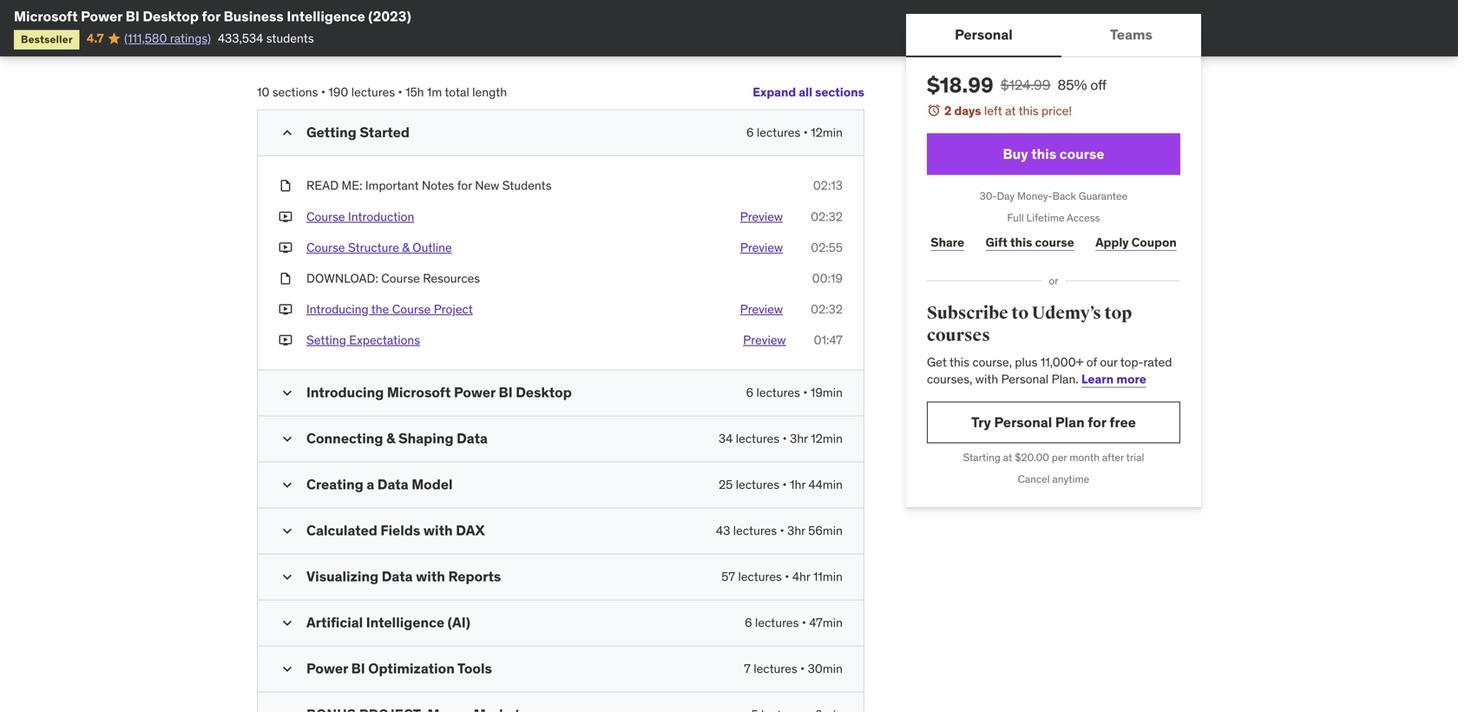 Task type: locate. For each thing, give the bounding box(es) containing it.
1 horizontal spatial bi
[[351, 660, 365, 678]]

2 vertical spatial for
[[1088, 413, 1107, 431]]

2 vertical spatial data
[[382, 568, 413, 586]]

me:
[[342, 178, 363, 193]]

0 vertical spatial bi
[[126, 7, 140, 25]]

lectures right 43
[[734, 523, 777, 539]]

this inside gift this course link
[[1011, 234, 1033, 250]]

gift this course link
[[983, 225, 1079, 260]]

desktop
[[143, 7, 199, 25], [516, 384, 572, 401]]

reports
[[449, 568, 501, 586]]

02:13
[[814, 178, 843, 193]]

0 horizontal spatial intelligence
[[287, 7, 365, 25]]

6 down expand
[[747, 125, 754, 140]]

• left "15h 1m"
[[398, 84, 403, 100]]

• left 56min in the bottom of the page
[[780, 523, 785, 539]]

1 vertical spatial bi
[[499, 384, 513, 401]]

personal down the plus
[[1002, 371, 1049, 387]]

learn more
[[1082, 371, 1147, 387]]

started
[[360, 123, 410, 141]]

0 vertical spatial course
[[1060, 145, 1105, 163]]

433,534 students
[[218, 30, 314, 46]]

plan.
[[1052, 371, 1079, 387]]

course introduction button
[[307, 208, 415, 225]]

2 vertical spatial power
[[307, 660, 348, 678]]

small image
[[279, 384, 296, 402], [279, 477, 296, 494], [279, 523, 296, 540], [279, 569, 296, 586], [279, 615, 296, 632], [279, 661, 296, 678], [279, 707, 296, 712]]

data down calculated fields with dax
[[382, 568, 413, 586]]

43
[[716, 523, 731, 539]]

expand all sections
[[753, 84, 865, 100]]

2 02:32 from the top
[[811, 301, 843, 317]]

2 small image from the top
[[279, 477, 296, 494]]

this right buy
[[1032, 145, 1057, 163]]

• left 47min
[[802, 615, 807, 631]]

structure
[[348, 240, 399, 255]]

•
[[321, 84, 326, 100], [398, 84, 403, 100], [804, 125, 808, 140], [804, 385, 808, 401], [783, 431, 787, 447], [783, 477, 787, 493], [780, 523, 785, 539], [785, 569, 790, 585], [802, 615, 807, 631], [801, 661, 805, 677]]

power down artificial
[[307, 660, 348, 678]]

57
[[722, 569, 736, 585]]

fields
[[381, 522, 421, 539]]

1 horizontal spatial intelligence
[[366, 614, 445, 632]]

with
[[976, 371, 999, 387], [424, 522, 453, 539], [416, 568, 445, 586]]

3hr
[[790, 431, 808, 447], [788, 523, 806, 539]]

this inside the buy this course button
[[1032, 145, 1057, 163]]

subscribe to udemy's top courses
[[927, 303, 1133, 346]]

at right left
[[1006, 103, 1016, 119]]

1 vertical spatial 3hr
[[788, 523, 806, 539]]

6 for introducing microsoft power bi desktop
[[747, 385, 754, 401]]

course down business on the top left of page
[[257, 35, 327, 61]]

personal up $20.00
[[995, 413, 1053, 431]]

course for buy this course
[[1060, 145, 1105, 163]]

personal inside try personal plan for free link
[[995, 413, 1053, 431]]

0 horizontal spatial microsoft
[[14, 7, 78, 25]]

creating a data model
[[307, 476, 453, 493]]

preview for setting expectations
[[744, 332, 786, 348]]

• left '190'
[[321, 84, 326, 100]]

this for get
[[950, 354, 970, 370]]

1 sections from the left
[[816, 84, 865, 100]]

02:32 for course introduction
[[811, 209, 843, 224]]

get
[[927, 354, 947, 370]]

lectures for getting started
[[757, 125, 801, 140]]

small image for getting
[[279, 124, 296, 142]]

course for gift this course
[[1036, 234, 1075, 250]]

• for calculated fields with dax
[[780, 523, 785, 539]]

shaping
[[399, 430, 454, 447]]

microsoft up bestseller
[[14, 7, 78, 25]]

1 horizontal spatial sections
[[816, 84, 865, 100]]

1 vertical spatial for
[[457, 178, 472, 193]]

1 vertical spatial power
[[454, 384, 496, 401]]

0 vertical spatial 02:32
[[811, 209, 843, 224]]

lectures up 34 lectures • 3hr 12min
[[757, 385, 801, 401]]

with for reports
[[416, 568, 445, 586]]

0 vertical spatial for
[[202, 7, 221, 25]]

introducing up connecting
[[307, 384, 384, 401]]

0 vertical spatial xsmall image
[[279, 208, 293, 225]]

1 02:32 from the top
[[811, 209, 843, 224]]

6 lectures • 19min
[[747, 385, 843, 401]]

0 vertical spatial small image
[[279, 124, 296, 142]]

bi
[[126, 7, 140, 25], [499, 384, 513, 401], [351, 660, 365, 678]]

this right "gift"
[[1011, 234, 1033, 250]]

learn more link
[[1082, 371, 1147, 387]]

1 horizontal spatial &
[[402, 240, 410, 255]]

(111,580
[[124, 30, 167, 46]]

2 small image from the top
[[279, 430, 296, 448]]

data right shaping
[[457, 430, 488, 447]]

for left free
[[1088, 413, 1107, 431]]

course content
[[257, 35, 409, 61]]

12min down '19min'
[[811, 431, 843, 447]]

1 small image from the top
[[279, 124, 296, 142]]

0 horizontal spatial desktop
[[143, 7, 199, 25]]

course up download:
[[307, 240, 345, 255]]

this inside get this course, plus 11,000+ of our top-rated courses, with personal plan.
[[950, 354, 970, 370]]

course introduction
[[307, 209, 415, 224]]

gift this course
[[986, 234, 1075, 250]]

small image left connecting
[[279, 430, 296, 448]]

anytime
[[1053, 472, 1090, 486]]

1 small image from the top
[[279, 384, 296, 402]]

with for dax
[[424, 522, 453, 539]]

2 vertical spatial with
[[416, 568, 445, 586]]

course for course introduction
[[307, 209, 345, 224]]

6 up 34 lectures • 3hr 12min
[[747, 385, 754, 401]]

introducing the course project
[[307, 301, 473, 317]]

1 vertical spatial with
[[424, 522, 453, 539]]

0 vertical spatial 3hr
[[790, 431, 808, 447]]

small image for connecting
[[279, 430, 296, 448]]

0 vertical spatial 12min
[[811, 125, 843, 140]]

1 vertical spatial at
[[1004, 451, 1013, 464]]

personal up $18.99
[[955, 26, 1013, 43]]

11min
[[814, 569, 843, 585]]

xsmall image for course introduction
[[279, 208, 293, 225]]

(2023)
[[368, 7, 411, 25]]

2 12min from the top
[[811, 431, 843, 447]]

6 small image from the top
[[279, 661, 296, 678]]

1 vertical spatial 12min
[[811, 431, 843, 447]]

getting started
[[307, 123, 410, 141]]

personal inside get this course, plus 11,000+ of our top-rated courses, with personal plan.
[[1002, 371, 1049, 387]]

0 vertical spatial with
[[976, 371, 999, 387]]

course down lifetime
[[1036, 234, 1075, 250]]

with left dax
[[424, 522, 453, 539]]

power up 4.7
[[81, 7, 123, 25]]

2 xsmall image from the top
[[279, 239, 293, 256]]

lectures down '57 lectures • 4hr 11min'
[[756, 615, 799, 631]]

introducing down download:
[[307, 301, 369, 317]]

(111,580 ratings)
[[124, 30, 211, 46]]

intelligence
[[287, 7, 365, 25], [366, 614, 445, 632]]

0 horizontal spatial sections
[[273, 84, 318, 100]]

for up ratings)
[[202, 7, 221, 25]]

34 lectures • 3hr 12min
[[719, 431, 843, 447]]

power down project
[[454, 384, 496, 401]]

1 vertical spatial 02:32
[[811, 301, 843, 317]]

access
[[1067, 211, 1101, 224]]

5 small image from the top
[[279, 615, 296, 632]]

alarm image
[[927, 103, 941, 117]]

lectures right 57
[[739, 569, 782, 585]]

2 horizontal spatial for
[[1088, 413, 1107, 431]]

0 vertical spatial personal
[[955, 26, 1013, 43]]

microsoft up shaping
[[387, 384, 451, 401]]

at left $20.00
[[1004, 451, 1013, 464]]

• for power bi optimization tools
[[801, 661, 805, 677]]

• down expand all sections dropdown button
[[804, 125, 808, 140]]

2 introducing from the top
[[307, 384, 384, 401]]

read me: important notes for new students
[[307, 178, 552, 193]]

lectures for power bi optimization tools
[[754, 661, 798, 677]]

tab list
[[907, 14, 1202, 57]]

1 xsmall image from the top
[[279, 208, 293, 225]]

courses
[[927, 325, 991, 346]]

dax
[[456, 522, 485, 539]]

with down 'course,'
[[976, 371, 999, 387]]

small image for calculated
[[279, 523, 296, 540]]

this down $124.99
[[1019, 103, 1039, 119]]

0 vertical spatial 6
[[747, 125, 754, 140]]

1 12min from the top
[[811, 125, 843, 140]]

47min
[[810, 615, 843, 631]]

& left shaping
[[386, 430, 395, 447]]

small image for power
[[279, 661, 296, 678]]

this
[[1019, 103, 1039, 119], [1032, 145, 1057, 163], [1011, 234, 1033, 250], [950, 354, 970, 370]]

expand
[[753, 84, 796, 100]]

0 horizontal spatial for
[[202, 7, 221, 25]]

1 vertical spatial desktop
[[516, 384, 572, 401]]

1 vertical spatial microsoft
[[387, 384, 451, 401]]

more
[[1117, 371, 1147, 387]]

& left the outline
[[402, 240, 410, 255]]

small image
[[279, 124, 296, 142], [279, 430, 296, 448]]

6 up 7 on the bottom right
[[745, 615, 753, 631]]

course,
[[973, 354, 1013, 370]]

lectures
[[352, 84, 395, 100], [757, 125, 801, 140], [757, 385, 801, 401], [736, 431, 780, 447], [736, 477, 780, 493], [734, 523, 777, 539], [739, 569, 782, 585], [756, 615, 799, 631], [754, 661, 798, 677]]

sections right all
[[816, 84, 865, 100]]

6 for getting started
[[747, 125, 754, 140]]

0 vertical spatial data
[[457, 430, 488, 447]]

this for buy
[[1032, 145, 1057, 163]]

introducing for introducing microsoft power bi desktop
[[307, 384, 384, 401]]

0 vertical spatial &
[[402, 240, 410, 255]]

course inside 'button'
[[392, 301, 431, 317]]

per
[[1052, 451, 1068, 464]]

lectures right 25
[[736, 477, 780, 493]]

6 for artificial intelligence (ai)
[[745, 615, 753, 631]]

6
[[747, 125, 754, 140], [747, 385, 754, 401], [745, 615, 753, 631]]

days
[[955, 103, 982, 119]]

2 horizontal spatial bi
[[499, 384, 513, 401]]

• for getting started
[[804, 125, 808, 140]]

apply coupon
[[1096, 234, 1177, 250]]

course up back at the right top of the page
[[1060, 145, 1105, 163]]

course
[[1060, 145, 1105, 163], [1036, 234, 1075, 250]]

introducing inside 'button'
[[307, 301, 369, 317]]

lectures right 34
[[736, 431, 780, 447]]

02:32 up 02:55
[[811, 209, 843, 224]]

calculated fields with dax
[[307, 522, 485, 539]]

the
[[371, 301, 389, 317]]

lectures for visualizing data with reports
[[739, 569, 782, 585]]

3hr left 56min in the bottom of the page
[[788, 523, 806, 539]]

• left 4hr
[[785, 569, 790, 585]]

for left new
[[457, 178, 472, 193]]

02:32 down 00:19
[[811, 301, 843, 317]]

business
[[224, 7, 284, 25]]

0 vertical spatial introducing
[[307, 301, 369, 317]]

personal inside personal button
[[955, 26, 1013, 43]]

buy this course button
[[927, 133, 1181, 175]]

25
[[719, 477, 733, 493]]

3hr up 1hr
[[790, 431, 808, 447]]

xsmall image
[[279, 208, 293, 225], [279, 239, 293, 256]]

0 vertical spatial microsoft
[[14, 7, 78, 25]]

small image left getting
[[279, 124, 296, 142]]

4 small image from the top
[[279, 569, 296, 586]]

lectures right 7 on the bottom right
[[754, 661, 798, 677]]

course down read on the top left
[[307, 209, 345, 224]]

12min
[[811, 125, 843, 140], [811, 431, 843, 447]]

sections right 10
[[273, 84, 318, 100]]

2 vertical spatial personal
[[995, 413, 1053, 431]]

• left '19min'
[[804, 385, 808, 401]]

expand all sections button
[[753, 75, 865, 110]]

• for creating a data model
[[783, 477, 787, 493]]

share button
[[927, 225, 969, 260]]

new
[[475, 178, 500, 193]]

12min down expand all sections dropdown button
[[811, 125, 843, 140]]

0 horizontal spatial &
[[386, 430, 395, 447]]

0 horizontal spatial bi
[[126, 7, 140, 25]]

setting expectations
[[307, 332, 420, 348]]

small image for creating
[[279, 477, 296, 494]]

intelligence down 'visualizing data with reports'
[[366, 614, 445, 632]]

course inside button
[[1060, 145, 1105, 163]]

sections
[[816, 84, 865, 100], [273, 84, 318, 100]]

2 vertical spatial 6
[[745, 615, 753, 631]]

this up courses,
[[950, 354, 970, 370]]

gift
[[986, 234, 1008, 250]]

xsmall image
[[279, 177, 293, 194], [279, 270, 293, 287], [279, 301, 293, 318], [279, 332, 293, 349]]

3 xsmall image from the top
[[279, 301, 293, 318]]

apply coupon button
[[1092, 225, 1181, 260]]

1 vertical spatial course
[[1036, 234, 1075, 250]]

25 lectures • 1hr 44min
[[719, 477, 843, 493]]

1 vertical spatial personal
[[1002, 371, 1049, 387]]

3hr for calculated fields with dax
[[788, 523, 806, 539]]

1 vertical spatial small image
[[279, 430, 296, 448]]

microsoft power bi desktop for business intelligence (2023)
[[14, 7, 411, 25]]

artificial intelligence (ai)
[[307, 614, 471, 632]]

data right a
[[378, 476, 409, 493]]

course right the
[[392, 301, 431, 317]]

lectures for creating a data model
[[736, 477, 780, 493]]

3 small image from the top
[[279, 523, 296, 540]]

for for business
[[202, 7, 221, 25]]

with left reports
[[416, 568, 445, 586]]

off
[[1091, 76, 1107, 94]]

1 horizontal spatial desktop
[[516, 384, 572, 401]]

1 horizontal spatial for
[[457, 178, 472, 193]]

lectures down expand
[[757, 125, 801, 140]]

02:32
[[811, 209, 843, 224], [811, 301, 843, 317]]

• left 1hr
[[783, 477, 787, 493]]

1 vertical spatial introducing
[[307, 384, 384, 401]]

2 horizontal spatial power
[[454, 384, 496, 401]]

1 vertical spatial xsmall image
[[279, 239, 293, 256]]

&
[[402, 240, 410, 255], [386, 430, 395, 447]]

course for course structure & outline
[[307, 240, 345, 255]]

1 introducing from the top
[[307, 301, 369, 317]]

subscribe
[[927, 303, 1009, 324]]

• left 30min
[[801, 661, 805, 677]]

free
[[1110, 413, 1137, 431]]

1 horizontal spatial microsoft
[[387, 384, 451, 401]]

introducing for introducing the course project
[[307, 301, 369, 317]]

0 vertical spatial power
[[81, 7, 123, 25]]

• up 25 lectures • 1hr 44min
[[783, 431, 787, 447]]

1 vertical spatial 6
[[747, 385, 754, 401]]

intelligence up course content
[[287, 7, 365, 25]]

sections inside expand all sections dropdown button
[[816, 84, 865, 100]]

personal button
[[907, 14, 1062, 56]]



Task type: describe. For each thing, give the bounding box(es) containing it.
download:
[[307, 270, 378, 286]]

$20.00
[[1015, 451, 1050, 464]]

xsmall image for course structure & outline
[[279, 239, 293, 256]]

setting expectations button
[[307, 332, 420, 349]]

resources
[[423, 270, 480, 286]]

1hr
[[790, 477, 806, 493]]

or
[[1049, 274, 1059, 288]]

tab list containing personal
[[907, 14, 1202, 57]]

34
[[719, 431, 733, 447]]

setting
[[307, 332, 346, 348]]

content
[[332, 35, 409, 61]]

rated
[[1144, 354, 1173, 370]]

1 vertical spatial data
[[378, 476, 409, 493]]

433,534
[[218, 30, 263, 46]]

expectations
[[349, 332, 420, 348]]

coupon
[[1132, 234, 1177, 250]]

our
[[1101, 354, 1118, 370]]

lectures for artificial intelligence (ai)
[[756, 615, 799, 631]]

of
[[1087, 354, 1098, 370]]

notes
[[422, 178, 454, 193]]

full
[[1008, 211, 1024, 224]]

small image for artificial
[[279, 615, 296, 632]]

introducing microsoft power bi desktop
[[307, 384, 572, 401]]

optimization
[[368, 660, 455, 678]]

1 vertical spatial &
[[386, 430, 395, 447]]

at inside starting at $20.00 per month after trial cancel anytime
[[1004, 451, 1013, 464]]

a
[[367, 476, 374, 493]]

small image for introducing
[[279, 384, 296, 402]]

lifetime
[[1027, 211, 1065, 224]]

preview for course introduction
[[741, 209, 783, 224]]

length
[[473, 84, 507, 100]]

4.7
[[87, 30, 104, 46]]

00:19
[[813, 270, 843, 286]]

ratings)
[[170, 30, 211, 46]]

buy
[[1003, 145, 1029, 163]]

for for new
[[457, 178, 472, 193]]

with inside get this course, plus 11,000+ of our top-rated courses, with personal plan.
[[976, 371, 999, 387]]

11,000+
[[1041, 354, 1084, 370]]

udemy's
[[1032, 303, 1102, 324]]

0 vertical spatial desktop
[[143, 7, 199, 25]]

important
[[365, 178, 419, 193]]

to
[[1012, 303, 1029, 324]]

trial
[[1127, 451, 1145, 464]]

2 days left at this price!
[[945, 103, 1073, 119]]

10
[[257, 84, 270, 100]]

course up introducing the course project
[[381, 270, 420, 286]]

starting
[[964, 451, 1001, 464]]

1 vertical spatial intelligence
[[366, 614, 445, 632]]

85%
[[1058, 76, 1088, 94]]

2
[[945, 103, 952, 119]]

30-day money-back guarantee full lifetime access
[[980, 189, 1128, 224]]

try
[[972, 413, 992, 431]]

preview for introducing the course project
[[741, 301, 783, 317]]

buy this course
[[1003, 145, 1105, 163]]

01:47
[[814, 332, 843, 348]]

15h 1m
[[406, 84, 442, 100]]

3hr for connecting & shaping data
[[790, 431, 808, 447]]

month
[[1070, 451, 1100, 464]]

for inside try personal plan for free link
[[1088, 413, 1107, 431]]

4hr
[[793, 569, 811, 585]]

introduction
[[348, 209, 415, 224]]

02:32 for introducing the course project
[[811, 301, 843, 317]]

connecting
[[307, 430, 383, 447]]

6 lectures • 47min
[[745, 615, 843, 631]]

teams
[[1111, 26, 1153, 43]]

2 sections from the left
[[273, 84, 318, 100]]

$18.99 $124.99 85% off
[[927, 72, 1107, 98]]

visualizing data with reports
[[307, 568, 501, 586]]

7 lectures • 30min
[[744, 661, 843, 677]]

price!
[[1042, 103, 1073, 119]]

2 xsmall image from the top
[[279, 270, 293, 287]]

0 horizontal spatial power
[[81, 7, 123, 25]]

download: course resources
[[307, 270, 480, 286]]

0 vertical spatial intelligence
[[287, 7, 365, 25]]

& inside button
[[402, 240, 410, 255]]

7
[[744, 661, 751, 677]]

30-
[[980, 189, 997, 203]]

money-
[[1018, 189, 1053, 203]]

learn
[[1082, 371, 1114, 387]]

share
[[931, 234, 965, 250]]

teams button
[[1062, 14, 1202, 56]]

after
[[1103, 451, 1125, 464]]

190
[[329, 84, 349, 100]]

4 xsmall image from the top
[[279, 332, 293, 349]]

lectures for introducing microsoft power bi desktop
[[757, 385, 801, 401]]

students
[[503, 178, 552, 193]]

6 lectures • 12min
[[747, 125, 843, 140]]

57 lectures • 4hr 11min
[[722, 569, 843, 585]]

1 horizontal spatial power
[[307, 660, 348, 678]]

1 xsmall image from the top
[[279, 177, 293, 194]]

lectures for connecting & shaping data
[[736, 431, 780, 447]]

creating
[[307, 476, 364, 493]]

try personal plan for free link
[[927, 402, 1181, 443]]

• for visualizing data with reports
[[785, 569, 790, 585]]

project
[[434, 301, 473, 317]]

course for course content
[[257, 35, 327, 61]]

lectures right '190'
[[352, 84, 395, 100]]

introducing the course project button
[[307, 301, 473, 318]]

read
[[307, 178, 339, 193]]

43 lectures • 3hr 56min
[[716, 523, 843, 539]]

all
[[799, 84, 813, 100]]

preview for course structure & outline
[[741, 240, 784, 255]]

back
[[1053, 189, 1077, 203]]

outline
[[413, 240, 452, 255]]

10 sections • 190 lectures • 15h 1m total length
[[257, 84, 507, 100]]

• for introducing microsoft power bi desktop
[[804, 385, 808, 401]]

• for connecting & shaping data
[[783, 431, 787, 447]]

2 vertical spatial bi
[[351, 660, 365, 678]]

30min
[[808, 661, 843, 677]]

56min
[[809, 523, 843, 539]]

0 vertical spatial at
[[1006, 103, 1016, 119]]

students
[[266, 30, 314, 46]]

this for gift
[[1011, 234, 1033, 250]]

7 small image from the top
[[279, 707, 296, 712]]

• for artificial intelligence (ai)
[[802, 615, 807, 631]]

apply
[[1096, 234, 1129, 250]]

lectures for calculated fields with dax
[[734, 523, 777, 539]]

small image for visualizing
[[279, 569, 296, 586]]

plus
[[1016, 354, 1038, 370]]



Task type: vqa. For each thing, say whether or not it's contained in the screenshot.


